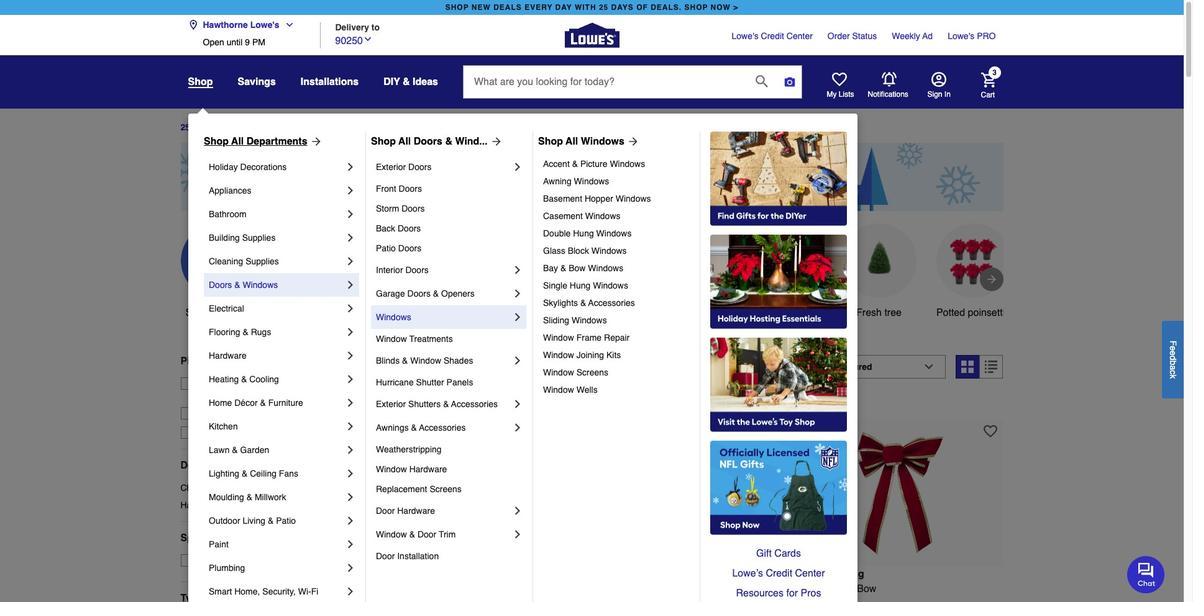 Task type: locate. For each thing, give the bounding box(es) containing it.
windows up single hung windows link
[[588, 264, 624, 273]]

window up replacement
[[376, 465, 407, 475]]

& left wind...
[[445, 136, 452, 147]]

pickup up free
[[181, 356, 213, 367]]

ft inside 100-count 20.62-ft multicolor incandescent plug-in christmas string lights
[[658, 584, 664, 595]]

lighting & ceiling fans link
[[209, 462, 344, 486]]

list view image
[[985, 361, 998, 373]]

& inside shop all doors & wind... link
[[445, 136, 452, 147]]

center up 8.5-
[[795, 569, 825, 580]]

k
[[1169, 375, 1179, 379]]

plumbing
[[209, 564, 245, 574]]

arrow right image inside the "shop all departments" link
[[307, 136, 322, 148]]

2 vertical spatial accessories
[[419, 423, 466, 433]]

0 horizontal spatial shop
[[204, 136, 229, 147]]

in inside "holiday living 8.5-in w red bow"
[[814, 584, 821, 595]]

0 horizontal spatial departments
[[181, 460, 241, 472]]

chevron right image for holiday decorations
[[344, 161, 357, 173]]

incandescent inside holiday living 100-count 20.62-ft white incandescent plug- in christmas string lights
[[479, 584, 538, 595]]

1001813120 element
[[365, 397, 423, 409]]

bow right "red"
[[857, 584, 877, 595]]

count inside holiday living 100-count 20.62-ft white incandescent plug- in christmas string lights
[[385, 584, 411, 595]]

1 vertical spatial savings button
[[464, 224, 539, 321]]

living down the installation
[[404, 569, 433, 580]]

doors down storm doors
[[398, 224, 421, 234]]

chevron right image for appliances
[[344, 185, 357, 197]]

pickup up the hawthorne lowe's & nearby stores button
[[243, 379, 269, 389]]

window for window screens
[[543, 368, 574, 378]]

hawthorne for hawthorne lowe's & nearby stores
[[199, 391, 241, 401]]

0 vertical spatial savings button
[[238, 71, 276, 93]]

w
[[824, 584, 834, 595]]

b
[[1169, 361, 1179, 365]]

0 horizontal spatial count
[[385, 584, 411, 595]]

chevron right image for hardware
[[344, 350, 357, 362]]

& inside skylights & accessories link
[[580, 298, 586, 308]]

chevron right image
[[344, 161, 357, 173], [344, 185, 357, 197], [344, 208, 357, 221], [344, 279, 357, 292], [344, 303, 357, 315], [344, 374, 357, 386], [344, 397, 357, 410], [344, 421, 357, 433], [344, 444, 357, 457], [344, 468, 357, 480], [344, 492, 357, 504], [512, 505, 524, 518]]

0 horizontal spatial in
[[455, 362, 467, 379]]

0 horizontal spatial 25
[[181, 123, 190, 133]]

1 horizontal spatial 20.62-
[[630, 584, 658, 595]]

white
[[772, 308, 797, 319], [451, 584, 476, 595]]

windows down "awning windows" link
[[616, 194, 651, 204]]

picture
[[580, 159, 608, 169]]

glass block windows link
[[543, 242, 691, 260]]

patio up paint link
[[276, 517, 296, 526]]

1 exterior from the top
[[376, 162, 406, 172]]

0 horizontal spatial in
[[365, 599, 373, 603]]

shop inside button
[[186, 308, 209, 319]]

1 horizontal spatial incandescent
[[712, 584, 771, 595]]

supplies up the doors & windows link
[[246, 257, 279, 267]]

2 exterior from the top
[[376, 400, 406, 410]]

0 horizontal spatial string
[[424, 599, 450, 603]]

home décor & furniture
[[209, 398, 303, 408]]

1 vertical spatial bow
[[857, 584, 877, 595]]

hardware up replacement screens
[[409, 465, 447, 475]]

1 100- from the left
[[365, 584, 385, 595]]

all up flooring at the bottom of the page
[[211, 308, 222, 319]]

1 vertical spatial screens
[[430, 485, 462, 495]]

1 vertical spatial shop
[[186, 308, 209, 319]]

2 shop from the left
[[371, 136, 396, 147]]

1 ft from the left
[[442, 584, 448, 595]]

awnings & accessories
[[376, 423, 466, 433]]

1 horizontal spatial count
[[601, 584, 627, 595]]

window down sliding
[[543, 333, 574, 343]]

screens down joining
[[577, 368, 609, 378]]

doors up led
[[407, 289, 431, 299]]

camera image
[[784, 76, 796, 88]]

all for windows
[[566, 136, 578, 147]]

shop left electrical on the bottom of page
[[186, 308, 209, 319]]

1 horizontal spatial string
[[663, 599, 689, 603]]

all up the accent
[[566, 136, 578, 147]]

bathroom link
[[209, 203, 344, 226]]

accessories up 'sliding windows' link
[[588, 298, 635, 308]]

hawthorne lowe's & nearby stores
[[199, 391, 334, 401]]

accessories inside skylights & accessories link
[[588, 298, 635, 308]]

chevron right image for exterior doors
[[512, 161, 524, 173]]

window up window screens
[[543, 351, 574, 361]]

chevron right image for garage doors & openers
[[512, 288, 524, 300]]

lowe's pro link
[[948, 30, 996, 42]]

home,
[[234, 587, 260, 597]]

f e e d b a c k button
[[1162, 321, 1184, 399]]

1 vertical spatial in
[[814, 584, 821, 595]]

0 vertical spatial door
[[376, 507, 395, 517]]

chevron right image for kitchen
[[344, 421, 357, 433]]

window wells
[[543, 385, 598, 395]]

1 vertical spatial 25
[[181, 123, 190, 133]]

& inside garage doors & openers link
[[433, 289, 439, 299]]

0 vertical spatial 25
[[599, 3, 609, 12]]

pickup
[[181, 356, 213, 367], [243, 379, 269, 389]]

20.62- left multicolor
[[630, 584, 658, 595]]

& right blinds
[[402, 356, 408, 366]]

screens for replacement screens
[[430, 485, 462, 495]]

1 horizontal spatial lights
[[691, 599, 718, 603]]

supplies for cleaning supplies
[[246, 257, 279, 267]]

& left millwork
[[247, 493, 252, 503]]

100-
[[365, 584, 385, 595], [581, 584, 601, 595]]

1 vertical spatial hawthorne
[[199, 391, 241, 401]]

accent
[[543, 159, 570, 169]]

doors for patio
[[398, 244, 422, 254]]

hawthorne inside button
[[199, 391, 241, 401]]

hawthorne up open until 9 pm
[[203, 20, 248, 30]]

count inside 100-count 20.62-ft multicolor incandescent plug-in christmas string lights
[[601, 584, 627, 595]]

kitchen
[[209, 422, 238, 432]]

christmas inside holiday living 100-count 20.62-ft white incandescent plug- in christmas string lights
[[376, 599, 421, 603]]

delivery up heating & cooling
[[226, 356, 265, 367]]

supplies for building supplies
[[242, 233, 276, 243]]

1 vertical spatial patio
[[276, 517, 296, 526]]

& inside flooring & rugs link
[[243, 328, 249, 338]]

chevron right image for awnings & accessories
[[512, 422, 524, 434]]

accessories inside the exterior shutters & accessories link
[[451, 400, 498, 410]]

0 horizontal spatial christmas
[[181, 483, 220, 493]]

100- inside holiday living 100-count 20.62-ft white incandescent plug- in christmas string lights
[[365, 584, 385, 595]]

exterior up front
[[376, 162, 406, 172]]

in inside 100-count 20.62-ft multicolor incandescent plug-in christmas string lights
[[604, 599, 612, 603]]

holiday inside button
[[565, 308, 598, 319]]

arrow right image for shop all departments
[[307, 136, 322, 148]]

holiday for holiday living
[[565, 308, 598, 319]]

shop left new
[[445, 3, 469, 12]]

bow down block
[[569, 264, 586, 273]]

shop left now on the top right of page
[[685, 3, 708, 12]]

hawthorne for hawthorne lowe's
[[203, 20, 248, 30]]

exterior shutters & accessories
[[376, 400, 498, 410]]

0 vertical spatial shop
[[188, 76, 213, 88]]

1 20.62- from the left
[[414, 584, 442, 595]]

shop for shop all departments
[[204, 136, 229, 147]]

window down window screens
[[543, 385, 574, 395]]

deals
[[227, 123, 250, 133], [225, 308, 250, 319]]

door left the installation
[[376, 552, 395, 562]]

frame
[[577, 333, 602, 343]]

0 horizontal spatial screens
[[430, 485, 462, 495]]

chevron right image for heating & cooling
[[344, 374, 357, 386]]

0 horizontal spatial 20.62-
[[414, 584, 442, 595]]

3 shop from the left
[[538, 136, 563, 147]]

& inside outdoor living & patio link
[[268, 517, 274, 526]]

awning windows link
[[543, 173, 691, 190]]

2 vertical spatial door
[[376, 552, 395, 562]]

window for window joining kits
[[543, 351, 574, 361]]

stores
[[310, 391, 334, 401]]

doors & windows
[[209, 280, 278, 290]]

chevron down image
[[279, 20, 294, 30], [363, 34, 373, 44]]

0 horizontal spatial compare
[[387, 398, 423, 408]]

0 vertical spatial white
[[772, 308, 797, 319]]

chevron right image
[[512, 161, 524, 173], [344, 232, 357, 244], [344, 255, 357, 268], [512, 264, 524, 277], [512, 288, 524, 300], [512, 311, 524, 324], [344, 326, 357, 339], [344, 350, 357, 362], [512, 355, 524, 367], [512, 398, 524, 411], [512, 422, 524, 434], [344, 515, 357, 528], [512, 529, 524, 541], [344, 539, 357, 551], [344, 563, 357, 575], [344, 586, 357, 599]]

0 horizontal spatial savings button
[[238, 71, 276, 93]]

1 horizontal spatial screens
[[577, 368, 609, 378]]

credit up resources for pros link
[[766, 569, 793, 580]]

holiday inside "holiday living 8.5-in w red bow"
[[796, 569, 832, 580]]

2 count from the left
[[601, 584, 627, 595]]

departments down lawn
[[181, 460, 241, 472]]

1 horizontal spatial savings button
[[464, 224, 539, 321]]

198 products in holiday decorations
[[365, 362, 615, 379]]

window for window hardware
[[376, 465, 407, 475]]

2 ft from the left
[[658, 584, 664, 595]]

0 vertical spatial center
[[787, 31, 813, 41]]

basement
[[543, 194, 582, 204]]

2 20.62- from the left
[[630, 584, 658, 595]]

1 horizontal spatial 100-
[[581, 584, 601, 595]]

0 vertical spatial hung
[[573, 229, 594, 239]]

0 horizontal spatial plug-
[[541, 584, 564, 595]]

shop inside the "shop all departments" link
[[204, 136, 229, 147]]

0 vertical spatial exterior
[[376, 162, 406, 172]]

plug-
[[541, 584, 564, 595], [581, 599, 604, 603]]

0 horizontal spatial shop
[[445, 3, 469, 12]]

& inside the lighting & ceiling fans link
[[242, 469, 248, 479]]

& right lawn
[[232, 446, 238, 456]]

1 vertical spatial hung
[[570, 281, 591, 291]]

string down door installation link
[[424, 599, 450, 603]]

1 vertical spatial savings
[[484, 308, 519, 319]]

decorations down window joining kits
[[529, 362, 615, 379]]

lights down multicolor
[[691, 599, 718, 603]]

0 vertical spatial savings
[[238, 76, 276, 88]]

2 compare from the left
[[819, 398, 855, 408]]

savings left sliding
[[484, 308, 519, 319]]

& right bay
[[561, 264, 566, 273]]

0 horizontal spatial incandescent
[[479, 584, 538, 595]]

visit the lowe's toy shop. image
[[710, 338, 847, 433]]

1 incandescent from the left
[[479, 584, 538, 595]]

1 horizontal spatial heart outline image
[[984, 425, 998, 439]]

single hung windows
[[543, 281, 628, 291]]

hardware
[[209, 351, 247, 361], [409, 465, 447, 475], [397, 507, 435, 517]]

count
[[385, 584, 411, 595], [601, 584, 627, 595]]

screens down "window hardware" link
[[430, 485, 462, 495]]

chevron right image for home décor & furniture
[[344, 397, 357, 410]]

& up awning windows
[[572, 159, 578, 169]]

0 horizontal spatial bow
[[569, 264, 586, 273]]

1 horizontal spatial patio
[[376, 244, 396, 254]]

0 horizontal spatial chevron down image
[[279, 20, 294, 30]]

0 vertical spatial screens
[[577, 368, 609, 378]]

store
[[220, 379, 240, 389]]

deals
[[494, 3, 522, 12]]

hawthorne down the store
[[199, 391, 241, 401]]

25 right with
[[599, 3, 609, 12]]

chevron right image for door hardware
[[512, 505, 524, 518]]

door for door installation
[[376, 552, 395, 562]]

1 vertical spatial accessories
[[451, 400, 498, 410]]

millwork
[[255, 493, 286, 503]]

arrow right image inside shop all doors & wind... link
[[488, 136, 503, 148]]

departments up holiday decorations link
[[247, 136, 307, 147]]

lowe's inside lowe's pro link
[[948, 31, 975, 41]]

hung
[[573, 229, 594, 239], [570, 281, 591, 291]]

my lists link
[[827, 72, 854, 99]]

1 vertical spatial deals
[[225, 308, 250, 319]]

ft inside holiday living 100-count 20.62-ft white incandescent plug- in christmas string lights
[[442, 584, 448, 595]]

d
[[1169, 356, 1179, 361]]

2 horizontal spatial shop
[[538, 136, 563, 147]]

0 vertical spatial in
[[455, 362, 467, 379]]

f
[[1169, 341, 1179, 346]]

window inside "link"
[[543, 333, 574, 343]]

replacement screens link
[[376, 480, 524, 500]]

& left rugs
[[243, 328, 249, 338]]

electrical
[[209, 304, 244, 314]]

compare inside '1001813120' element
[[387, 398, 423, 408]]

chevron right image for moulding & millwork
[[344, 492, 357, 504]]

0 horizontal spatial 100-
[[365, 584, 385, 595]]

deals right of
[[227, 123, 250, 133]]

shop all departments link
[[204, 134, 322, 149]]

shop for shop all windows
[[538, 136, 563, 147]]

skylights & accessories
[[543, 298, 635, 308]]

hung up glass block windows
[[573, 229, 594, 239]]

2 vertical spatial hardware
[[397, 507, 435, 517]]

exterior doors link
[[376, 155, 512, 179]]

compare inside 5013254527 element
[[819, 398, 855, 408]]

living up "red"
[[835, 569, 864, 580]]

1 horizontal spatial compare
[[819, 398, 855, 408]]

accessories inside "awnings & accessories" link
[[419, 423, 466, 433]]

0 vertical spatial supplies
[[242, 233, 276, 243]]

windows down picture
[[574, 177, 609, 186]]

special
[[181, 533, 215, 544]]

all up exterior doors
[[399, 136, 411, 147]]

& up heating
[[216, 356, 223, 367]]

savings down pm
[[238, 76, 276, 88]]

1 vertical spatial departments
[[181, 460, 241, 472]]

all for departments
[[231, 136, 244, 147]]

0 vertical spatial plug-
[[541, 584, 564, 595]]

holiday living
[[565, 308, 627, 319]]

1 compare from the left
[[387, 398, 423, 408]]

decorations down lighting & ceiling fans
[[222, 483, 269, 493]]

& inside the hawthorne lowe's & nearby stores button
[[273, 391, 279, 401]]

0 horizontal spatial ft
[[442, 584, 448, 595]]

credit for lowe's
[[766, 569, 793, 580]]

window up the window wells in the bottom of the page
[[543, 368, 574, 378]]

1 shop from the left
[[445, 3, 469, 12]]

holiday inside holiday living 100-count 20.62-ft white incandescent plug- in christmas string lights
[[365, 569, 401, 580]]

window & door trim
[[376, 530, 458, 540]]

patio down back
[[376, 244, 396, 254]]

chevron right image for flooring & rugs
[[344, 326, 357, 339]]

holiday hosting essentials. image
[[710, 235, 847, 329]]

savings button down pm
[[238, 71, 276, 93]]

1 horizontal spatial 25
[[599, 3, 609, 12]]

1 vertical spatial center
[[795, 569, 825, 580]]

window up blinds
[[376, 334, 407, 344]]

2 incandescent from the left
[[712, 584, 771, 595]]

1 horizontal spatial bow
[[857, 584, 877, 595]]

shop inside shop all windows link
[[538, 136, 563, 147]]

& inside the exterior shutters & accessories link
[[443, 400, 449, 410]]

in inside button
[[945, 90, 951, 99]]

living for outdoor living & patio
[[243, 517, 265, 526]]

lowe's credit center
[[732, 31, 813, 41]]

shop down 25 days of deals
[[204, 136, 229, 147]]

living up repair in the bottom of the page
[[601, 308, 627, 319]]

arrow right image up "poinsettia"
[[986, 273, 998, 286]]

lawn & garden link
[[209, 439, 344, 462]]

1 vertical spatial plug-
[[581, 599, 604, 603]]

shop up the accent
[[538, 136, 563, 147]]

lowe's inside lowe's credit center link
[[732, 31, 759, 41]]

1 horizontal spatial in
[[814, 584, 821, 595]]

1 vertical spatial exterior
[[376, 400, 406, 410]]

lighting & ceiling fans
[[209, 469, 298, 479]]

window
[[543, 333, 574, 343], [376, 334, 407, 344], [543, 351, 574, 361], [410, 356, 441, 366], [543, 368, 574, 378], [543, 385, 574, 395], [376, 465, 407, 475], [376, 530, 407, 540]]

shop down open
[[188, 76, 213, 88]]

& up the door installation
[[409, 530, 415, 540]]

resources for pros link
[[710, 584, 847, 603]]

1 horizontal spatial christmas
[[376, 599, 421, 603]]

1 horizontal spatial shop
[[685, 3, 708, 12]]

living inside holiday living 100-count 20.62-ft white incandescent plug- in christmas string lights
[[404, 569, 433, 580]]

on
[[203, 556, 215, 566]]

living down hanukkah decorations link
[[243, 517, 265, 526]]

doors down the front doors at left
[[402, 204, 425, 214]]

windows up "awning windows" link
[[610, 159, 645, 169]]

lists
[[839, 90, 854, 99]]

hung down bay & bow windows
[[570, 281, 591, 291]]

delivery up the 90250
[[335, 22, 369, 32]]

hardware down flooring at the bottom of the page
[[209, 351, 247, 361]]

None search field
[[463, 65, 802, 110]]

christmas inside 100-count 20.62-ft multicolor incandescent plug-in christmas string lights
[[615, 599, 660, 603]]

0 vertical spatial delivery
[[335, 22, 369, 32]]

1 vertical spatial door
[[418, 530, 437, 540]]

lights inside holiday living 100-count 20.62-ft white incandescent plug- in christmas string lights
[[452, 599, 479, 603]]

1 horizontal spatial in
[[604, 599, 612, 603]]

credit for lowe's
[[761, 31, 784, 41]]

&
[[403, 76, 410, 88], [445, 136, 452, 147], [572, 159, 578, 169], [561, 264, 566, 273], [234, 280, 240, 290], [433, 289, 439, 299], [580, 298, 586, 308], [243, 328, 249, 338], [216, 356, 223, 367], [402, 356, 408, 366], [241, 375, 247, 385], [273, 391, 279, 401], [260, 398, 266, 408], [443, 400, 449, 410], [411, 423, 417, 433], [232, 446, 238, 456], [242, 469, 248, 479], [247, 493, 252, 503], [268, 517, 274, 526], [409, 530, 415, 540]]

1 string from the left
[[424, 599, 450, 603]]

skylights
[[543, 298, 578, 308]]

heart outline image
[[768, 425, 782, 439], [984, 425, 998, 439]]

sale
[[217, 556, 234, 566]]

hung for double
[[573, 229, 594, 239]]

accessories for awnings & accessories
[[419, 423, 466, 433]]

holiday living 8.5-in w red bow
[[796, 569, 877, 595]]

holiday for holiday living 100-count 20.62-ft white incandescent plug- in christmas string lights
[[365, 569, 401, 580]]

living
[[601, 308, 627, 319], [243, 517, 265, 526], [404, 569, 433, 580], [835, 569, 864, 580]]

chevron right image for doors & windows
[[344, 279, 357, 292]]

shop inside shop all doors & wind... link
[[371, 136, 396, 147]]

exterior down the hurricane
[[376, 400, 406, 410]]

string down multicolor
[[663, 599, 689, 603]]

lowe's home improvement logo image
[[565, 8, 619, 62]]

& right awnings
[[411, 423, 417, 433]]

kits
[[607, 351, 621, 361]]

credit
[[761, 31, 784, 41], [766, 569, 793, 580]]

arrow right image for shop all doors & wind...
[[488, 136, 503, 148]]

0 vertical spatial hawthorne
[[203, 20, 248, 30]]

shutter
[[416, 378, 444, 388]]

pm
[[252, 37, 265, 47]]

100- inside 100-count 20.62-ft multicolor incandescent plug-in christmas string lights
[[581, 584, 601, 595]]

accessories down "panels"
[[451, 400, 498, 410]]

2 string from the left
[[663, 599, 689, 603]]

door inside door hardware link
[[376, 507, 395, 517]]

& inside bay & bow windows link
[[561, 264, 566, 273]]

awnings
[[376, 423, 409, 433]]

accessories
[[588, 298, 635, 308], [451, 400, 498, 410], [419, 423, 466, 433]]

chevron right image for windows
[[512, 311, 524, 324]]

lighting
[[209, 469, 239, 479]]

1 vertical spatial supplies
[[246, 257, 279, 267]]

all inside button
[[211, 308, 222, 319]]

& right diy
[[403, 76, 410, 88]]

1 horizontal spatial ft
[[658, 584, 664, 595]]

deals.
[[651, 3, 682, 12]]

e up d
[[1169, 346, 1179, 351]]

accessories up weatherstripping link
[[419, 423, 466, 433]]

0 vertical spatial chevron down image
[[279, 20, 294, 30]]

screens for window screens
[[577, 368, 609, 378]]

25 left days
[[181, 123, 190, 133]]

deals inside button
[[225, 308, 250, 319]]

0 horizontal spatial patio
[[276, 517, 296, 526]]

now
[[711, 3, 731, 12]]

& inside the heating & cooling link
[[241, 375, 247, 385]]

& down "cleaning supplies"
[[234, 280, 240, 290]]

bow inside "holiday living 8.5-in w red bow"
[[857, 584, 877, 595]]

decorations for hanukkah decorations
[[222, 501, 269, 511]]

chevron right image for bathroom
[[344, 208, 357, 221]]

doors up garage doors & openers
[[406, 265, 429, 275]]

0 vertical spatial departments
[[247, 136, 307, 147]]

1 vertical spatial white
[[451, 584, 476, 595]]

2 100- from the left
[[581, 584, 601, 595]]

2 heart outline image from the left
[[984, 425, 998, 439]]

1 horizontal spatial chevron down image
[[363, 34, 373, 44]]

2 horizontal spatial in
[[945, 90, 951, 99]]

& left openers
[[433, 289, 439, 299]]

doors down back doors
[[398, 244, 422, 254]]

center left order
[[787, 31, 813, 41]]

holiday for holiday living 8.5-in w red bow
[[796, 569, 832, 580]]

0 horizontal spatial lights
[[452, 599, 479, 603]]

0 vertical spatial accessories
[[588, 298, 635, 308]]

sign in button
[[928, 72, 951, 99]]

25
[[599, 3, 609, 12], [181, 123, 190, 133]]

Search Query text field
[[464, 66, 746, 98]]

window joining kits
[[543, 351, 621, 361]]

& down today
[[273, 391, 279, 401]]

2 lights from the left
[[691, 599, 718, 603]]

incandescent inside 100-count 20.62-ft multicolor incandescent plug-in christmas string lights
[[712, 584, 771, 595]]

savings button left bay
[[464, 224, 539, 321]]

single hung windows link
[[543, 277, 691, 295]]

building
[[209, 233, 240, 243]]

1 count from the left
[[385, 584, 411, 595]]

20.62- inside holiday living 100-count 20.62-ft white incandescent plug- in christmas string lights
[[414, 584, 442, 595]]

1 vertical spatial hardware
[[409, 465, 447, 475]]

ft down door installation link
[[442, 584, 448, 595]]

1 vertical spatial credit
[[766, 569, 793, 580]]

door down replacement
[[376, 507, 395, 517]]

20.62- down the installation
[[414, 584, 442, 595]]

lights inside 100-count 20.62-ft multicolor incandescent plug-in christmas string lights
[[691, 599, 718, 603]]

lowe's down the >
[[732, 31, 759, 41]]

exterior for exterior shutters & accessories
[[376, 400, 406, 410]]

hardware for window hardware
[[409, 465, 447, 475]]

arrow right image up accent & picture windows link
[[625, 136, 639, 148]]

& inside window & door trim link
[[409, 530, 415, 540]]

on sale
[[203, 556, 234, 566]]

1 horizontal spatial white
[[772, 308, 797, 319]]

order
[[828, 31, 850, 41]]

0 horizontal spatial heart outline image
[[768, 425, 782, 439]]

trim
[[439, 530, 456, 540]]

door inside door installation link
[[376, 552, 395, 562]]

chevron right image for outdoor living & patio
[[344, 515, 357, 528]]

door hardware
[[376, 507, 435, 517]]

1 horizontal spatial plug-
[[581, 599, 604, 603]]

arrow right image inside shop all windows link
[[625, 136, 639, 148]]

0 horizontal spatial white
[[451, 584, 476, 595]]

arrow right image up holiday decorations link
[[307, 136, 322, 148]]

flooring
[[209, 328, 240, 338]]

shop up exterior doors
[[371, 136, 396, 147]]

arrow right image
[[307, 136, 322, 148], [488, 136, 503, 148], [625, 136, 639, 148], [986, 273, 998, 286]]

& right the store
[[241, 375, 247, 385]]

openers
[[441, 289, 475, 299]]

1 shop from the left
[[204, 136, 229, 147]]

chevron right image for lighting & ceiling fans
[[344, 468, 357, 480]]

decorations for christmas decorations
[[222, 483, 269, 493]]

hawthorne inside button
[[203, 20, 248, 30]]

all
[[231, 136, 244, 147], [399, 136, 411, 147], [566, 136, 578, 147], [211, 308, 222, 319]]

lowe's down free store pickup today at:
[[244, 391, 271, 401]]

windows down garage
[[376, 313, 411, 323]]

living inside button
[[601, 308, 627, 319]]

living inside "holiday living 8.5-in w red bow"
[[835, 569, 864, 580]]

lights down door installation link
[[452, 599, 479, 603]]

0 horizontal spatial savings
[[238, 76, 276, 88]]

chevron right image for paint
[[344, 539, 357, 551]]

0 vertical spatial credit
[[761, 31, 784, 41]]

1 horizontal spatial pickup
[[243, 379, 269, 389]]

sliding
[[543, 316, 569, 326]]

1 lights from the left
[[452, 599, 479, 603]]

& right shutters
[[443, 400, 449, 410]]

1 horizontal spatial departments
[[247, 136, 307, 147]]



Task type: vqa. For each thing, say whether or not it's contained in the screenshot.
bottommost PICKUP
yes



Task type: describe. For each thing, give the bounding box(es) containing it.
sliding windows link
[[543, 312, 691, 329]]

blinds & window shades
[[376, 356, 473, 366]]

departments element
[[181, 460, 345, 472]]

repair
[[604, 333, 630, 343]]

smart home, security, wi-fi link
[[209, 581, 344, 603]]

windows down casement windows link
[[596, 229, 632, 239]]

patio doors
[[376, 244, 422, 254]]

& inside accent & picture windows link
[[572, 159, 578, 169]]

free store pickup today at:
[[199, 379, 306, 389]]

chevron right image for electrical
[[344, 303, 357, 315]]

doors up exterior doors link
[[414, 136, 443, 147]]

window frame repair link
[[543, 329, 691, 347]]

center for lowe's credit center
[[795, 569, 825, 580]]

& inside home décor & furniture link
[[260, 398, 266, 408]]

& inside diy & ideas button
[[403, 76, 410, 88]]

& inside the doors & windows link
[[234, 280, 240, 290]]

storm
[[376, 204, 399, 214]]

shop all windows link
[[538, 134, 639, 149]]

25 days of deals link
[[181, 123, 250, 133]]

window wells link
[[543, 382, 691, 399]]

basement hopper windows
[[543, 194, 651, 204]]

center for lowe's credit center
[[787, 31, 813, 41]]

string inside holiday living 100-count 20.62-ft white incandescent plug- in christmas string lights
[[424, 599, 450, 603]]

days
[[193, 123, 213, 133]]

lowe's credit center link
[[710, 564, 847, 584]]

sliding windows
[[543, 316, 607, 326]]

8.5-
[[796, 584, 814, 595]]

lowe's home improvement account image
[[931, 72, 946, 87]]

in inside holiday living 100-count 20.62-ft white incandescent plug- in christmas string lights
[[365, 599, 373, 603]]

moulding
[[209, 493, 244, 503]]

to
[[372, 22, 380, 32]]

chevron right image for blinds & window shades
[[512, 355, 524, 367]]

5013254527 element
[[796, 397, 855, 409]]

christmas decorations link
[[181, 482, 345, 495]]

accessories for skylights & accessories
[[588, 298, 635, 308]]

windows down 'cleaning supplies' link
[[243, 280, 278, 290]]

electrical link
[[209, 297, 344, 321]]

treatments
[[409, 334, 453, 344]]

heating & cooling
[[209, 375, 279, 385]]

christmas inside christmas decorations link
[[181, 483, 220, 493]]

door inside window & door trim link
[[418, 530, 437, 540]]

all for doors
[[399, 136, 411, 147]]

holiday for holiday decorations
[[209, 162, 238, 172]]

appliances link
[[209, 179, 344, 203]]

doors for exterior
[[408, 162, 432, 172]]

& inside "awnings & accessories" link
[[411, 423, 417, 433]]

compare for 5013254527 element
[[819, 398, 855, 408]]

ideas
[[413, 76, 438, 88]]

hawthorne lowe's
[[203, 20, 279, 30]]

chevron right image for lawn & garden
[[344, 444, 357, 457]]

casement windows link
[[543, 208, 691, 225]]

holiday decorations link
[[209, 155, 344, 179]]

free
[[199, 379, 217, 389]]

hopper
[[585, 194, 613, 204]]

tree
[[885, 308, 902, 319]]

plug- inside holiday living 100-count 20.62-ft white incandescent plug- in christmas string lights
[[541, 584, 564, 595]]

window treatments link
[[376, 329, 524, 349]]

doors down cleaning
[[209, 280, 232, 290]]

of
[[637, 3, 648, 12]]

window hardware link
[[376, 460, 524, 480]]

1 horizontal spatial savings
[[484, 308, 519, 319]]

1 vertical spatial delivery
[[226, 356, 265, 367]]

chevron right image for cleaning supplies
[[344, 255, 357, 268]]

lowe's inside the hawthorne lowe's & nearby stores button
[[244, 391, 271, 401]]

windows up skylights & accessories link
[[593, 281, 628, 291]]

9
[[245, 37, 250, 47]]

kitchen link
[[209, 415, 344, 439]]

officially licensed n f l gifts. shop now. image
[[710, 441, 847, 536]]

windows down skylights & accessories
[[572, 316, 607, 326]]

windows down hopper
[[585, 211, 621, 221]]

hanukkah
[[181, 501, 220, 511]]

installations button
[[301, 71, 359, 93]]

exterior for exterior doors
[[376, 162, 406, 172]]

replacement
[[376, 485, 427, 495]]

building supplies
[[209, 233, 276, 243]]

single
[[543, 281, 567, 291]]

doors for front
[[399, 184, 422, 194]]

door for door hardware
[[376, 507, 395, 517]]

pros
[[801, 589, 821, 600]]

nearby
[[281, 391, 308, 401]]

fast delivery
[[199, 428, 250, 438]]

0 vertical spatial bow
[[569, 264, 586, 273]]

& inside moulding & millwork link
[[247, 493, 252, 503]]

search image
[[756, 75, 768, 87]]

decorations for holiday decorations
[[240, 162, 287, 172]]

chevron right image for exterior shutters & accessories
[[512, 398, 524, 411]]

20.62- inside 100-count 20.62-ft multicolor incandescent plug-in christmas string lights
[[630, 584, 658, 595]]

hardware for door hardware
[[397, 507, 435, 517]]

today
[[271, 379, 294, 389]]

interior doors
[[376, 265, 429, 275]]

lowe's home improvement cart image
[[981, 72, 996, 87]]

chevron down image inside 90250 button
[[363, 34, 373, 44]]

window for window wells
[[543, 385, 574, 395]]

window treatments
[[376, 334, 453, 344]]

2 vertical spatial delivery
[[219, 428, 250, 438]]

living for holiday living
[[601, 308, 627, 319]]

& inside the lawn & garden link
[[232, 446, 238, 456]]

living for holiday living 8.5-in w red bow
[[835, 569, 864, 580]]

my
[[827, 90, 837, 99]]

1 e from the top
[[1169, 346, 1179, 351]]

shop for shop all doors & wind...
[[371, 136, 396, 147]]

block
[[568, 246, 589, 256]]

smart
[[209, 587, 232, 597]]

awnings & accessories link
[[376, 416, 512, 440]]

1 vertical spatial pickup
[[243, 379, 269, 389]]

location image
[[188, 20, 198, 30]]

25 days of deals. shop new deals every day. while supplies last. image
[[181, 143, 1004, 211]]

compare for '1001813120' element
[[387, 398, 423, 408]]

shop for shop
[[188, 76, 213, 88]]

white inside button
[[772, 308, 797, 319]]

0 vertical spatial hardware
[[209, 351, 247, 361]]

special offers
[[181, 533, 247, 544]]

window for window frame repair
[[543, 333, 574, 343]]

doors for interior
[[406, 265, 429, 275]]

shop button
[[188, 76, 213, 88]]

windows up accent & picture windows
[[581, 136, 625, 147]]

chevron right image for building supplies
[[344, 232, 357, 244]]

lowe's home improvement notification center image
[[882, 72, 897, 87]]

lowe's home improvement lists image
[[832, 72, 847, 87]]

plug- inside 100-count 20.62-ft multicolor incandescent plug-in christmas string lights
[[581, 599, 604, 603]]

hung for single
[[570, 281, 591, 291]]

interior doors link
[[376, 259, 512, 282]]

cards
[[775, 549, 801, 560]]

shades
[[444, 356, 473, 366]]

1 heart outline image from the left
[[768, 425, 782, 439]]

chat invite button image
[[1128, 556, 1165, 594]]

every
[[525, 3, 553, 12]]

ceiling
[[250, 469, 277, 479]]

shop all doors & wind... link
[[371, 134, 503, 149]]

living for holiday living 100-count 20.62-ft white incandescent plug- in christmas string lights
[[404, 569, 433, 580]]

find gifts for the diyer. image
[[710, 132, 847, 226]]

status
[[852, 31, 877, 41]]

all for deals
[[211, 308, 222, 319]]

holiday decorations
[[209, 162, 287, 172]]

doors for storm
[[402, 204, 425, 214]]

window for window & door trim
[[376, 530, 407, 540]]

potted
[[937, 308, 965, 319]]

my lists
[[827, 90, 854, 99]]

potted poinsettia button
[[936, 224, 1011, 321]]

doors for back
[[398, 224, 421, 234]]

chevron right image for window & door trim
[[512, 529, 524, 541]]

0 vertical spatial deals
[[227, 123, 250, 133]]

0 horizontal spatial pickup
[[181, 356, 213, 367]]

lowe's pro
[[948, 31, 996, 41]]

panels
[[447, 378, 473, 388]]

& inside 'blinds & window shades' link
[[402, 356, 408, 366]]

at:
[[297, 379, 306, 389]]

arrow right image for shop all windows
[[625, 136, 639, 148]]

sign
[[928, 90, 943, 99]]

door installation
[[376, 552, 439, 562]]

shutters
[[408, 400, 441, 410]]

double hung windows link
[[543, 225, 691, 242]]

chevron right image for smart home, security, wi-fi
[[344, 586, 357, 599]]

gift
[[756, 549, 772, 560]]

100-count 20.62-ft multicolor incandescent plug-in christmas string lights
[[581, 584, 771, 603]]

2 e from the top
[[1169, 351, 1179, 356]]

white inside holiday living 100-count 20.62-ft white incandescent plug- in christmas string lights
[[451, 584, 476, 595]]

casement
[[543, 211, 583, 221]]

chevron down image inside hawthorne lowe's button
[[279, 20, 294, 30]]

a
[[1169, 365, 1179, 370]]

2 shop from the left
[[685, 3, 708, 12]]

window joining kits link
[[543, 347, 691, 364]]

grid view image
[[962, 361, 974, 373]]

window up hurricane shutter panels
[[410, 356, 441, 366]]

0 vertical spatial patio
[[376, 244, 396, 254]]

lowe's inside hawthorne lowe's button
[[250, 20, 279, 30]]

fresh
[[857, 308, 882, 319]]

installation
[[397, 552, 439, 562]]

garage doors & openers
[[376, 289, 475, 299]]

doors for garage
[[407, 289, 431, 299]]

window frame repair
[[543, 333, 630, 343]]

string inside 100-count 20.62-ft multicolor incandescent plug-in christmas string lights
[[663, 599, 689, 603]]

c
[[1169, 370, 1179, 375]]

bay
[[543, 264, 558, 273]]

weekly ad
[[892, 31, 933, 41]]

90250 button
[[335, 32, 373, 48]]

chevron right image for plumbing
[[344, 563, 357, 575]]

shop for shop all deals
[[186, 308, 209, 319]]

windows down 'double hung windows' link
[[592, 246, 627, 256]]

chevron right image for interior doors
[[512, 264, 524, 277]]

replacement screens
[[376, 485, 462, 495]]

window for window treatments
[[376, 334, 407, 344]]



